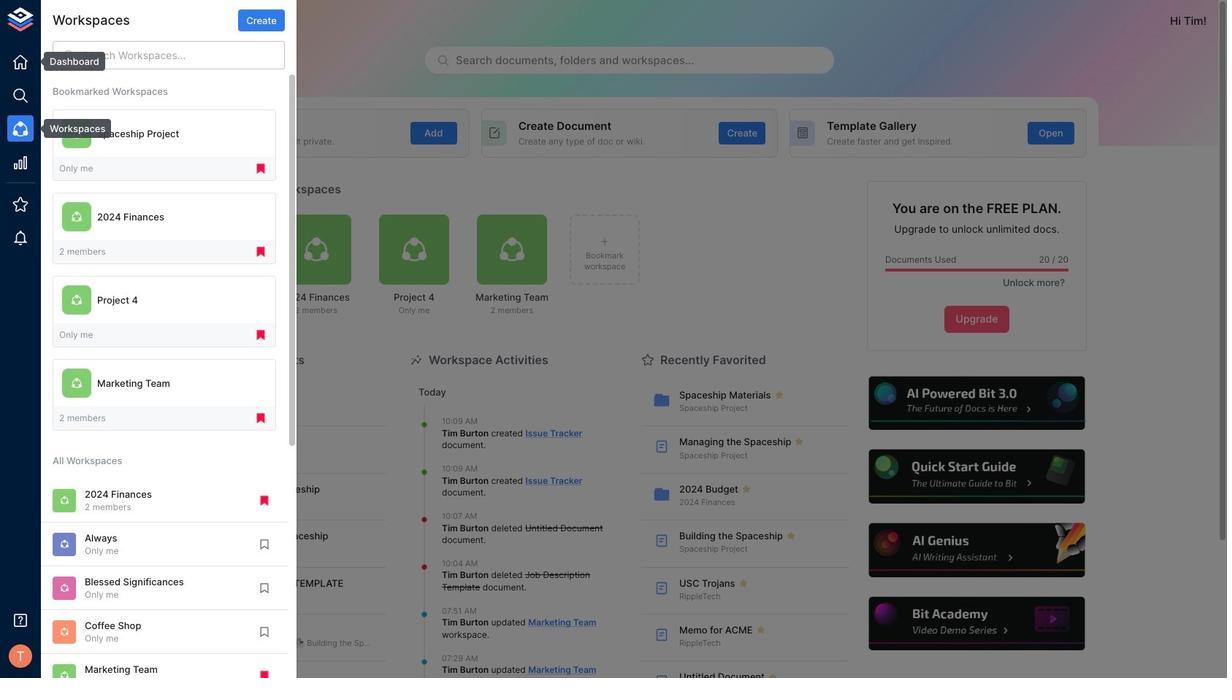 Task type: describe. For each thing, give the bounding box(es) containing it.
2 tooltip from the top
[[34, 119, 111, 138]]

2 bookmark image from the top
[[258, 626, 271, 639]]

1 bookmark image from the top
[[258, 582, 271, 596]]

1 vertical spatial remove bookmark image
[[258, 495, 271, 508]]

3 help image from the top
[[868, 522, 1088, 580]]

1 tooltip from the top
[[34, 52, 105, 71]]

Search Workspaces... text field
[[82, 41, 285, 70]]

2 help image from the top
[[868, 448, 1088, 506]]



Task type: vqa. For each thing, say whether or not it's contained in the screenshot.
Go Back image
no



Task type: locate. For each thing, give the bounding box(es) containing it.
0 vertical spatial bookmark image
[[258, 582, 271, 596]]

bookmark image
[[258, 582, 271, 596], [258, 626, 271, 639]]

4 help image from the top
[[868, 596, 1088, 654]]

bookmark image
[[258, 539, 271, 552]]

tooltip
[[34, 52, 105, 71], [34, 119, 111, 138]]

help image
[[868, 375, 1088, 433], [868, 448, 1088, 506], [868, 522, 1088, 580], [868, 596, 1088, 654]]

1 help image from the top
[[868, 375, 1088, 433]]

0 vertical spatial tooltip
[[34, 52, 105, 71]]

remove bookmark image
[[254, 412, 267, 425], [258, 495, 271, 508]]

remove bookmark image
[[254, 162, 267, 176], [254, 246, 267, 259], [254, 329, 267, 342], [258, 670, 271, 679]]

1 vertical spatial tooltip
[[34, 119, 111, 138]]

1 vertical spatial bookmark image
[[258, 626, 271, 639]]

0 vertical spatial remove bookmark image
[[254, 412, 267, 425]]



